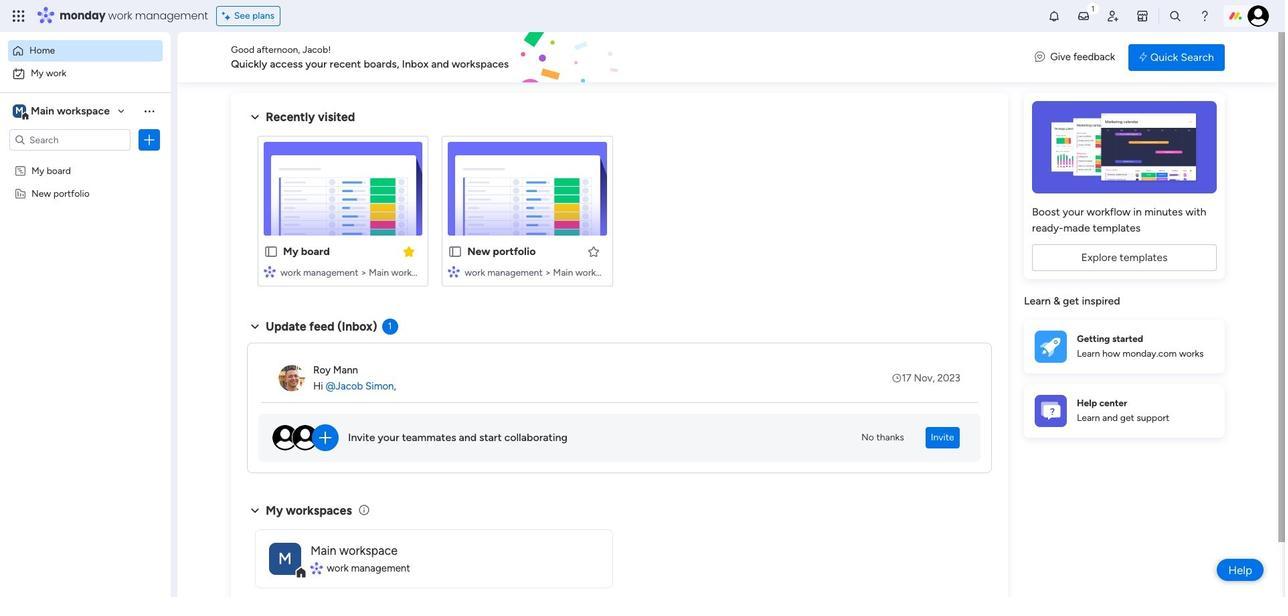 Task type: locate. For each thing, give the bounding box(es) containing it.
public board image right 'remove from favorites' image
[[448, 244, 463, 259]]

1 public board image from the left
[[264, 244, 279, 259]]

notifications image
[[1048, 9, 1061, 23]]

Search in workspace field
[[28, 132, 112, 148]]

select product image
[[12, 9, 25, 23]]

close update feed (inbox) image
[[247, 319, 263, 335]]

monday marketplace image
[[1136, 9, 1150, 23]]

2 vertical spatial option
[[0, 158, 171, 161]]

remove from favorites image
[[403, 245, 416, 258]]

public board image for add to favorites image
[[448, 244, 463, 259]]

help center element
[[1024, 384, 1225, 438]]

2 public board image from the left
[[448, 244, 463, 259]]

option
[[8, 40, 163, 62], [8, 63, 163, 84], [0, 158, 171, 161]]

see plans image
[[222, 9, 234, 23]]

help image
[[1198, 9, 1212, 23]]

workspace image
[[13, 104, 26, 119], [269, 543, 301, 575]]

public board image
[[264, 244, 279, 259], [448, 244, 463, 259]]

add to favorites image
[[587, 245, 600, 258]]

0 horizontal spatial public board image
[[264, 244, 279, 259]]

1 horizontal spatial workspace image
[[269, 543, 301, 575]]

options image
[[143, 133, 156, 147]]

quick search results list box
[[247, 125, 992, 303]]

templates image image
[[1036, 101, 1213, 193]]

1 horizontal spatial public board image
[[448, 244, 463, 259]]

list box
[[0, 156, 171, 385]]

invite members image
[[1107, 9, 1120, 23]]

search everything image
[[1169, 9, 1182, 23]]

1 vertical spatial workspace image
[[269, 543, 301, 575]]

close my workspaces image
[[247, 503, 263, 519]]

roy mann image
[[279, 365, 305, 392]]

public board image up component icon
[[264, 244, 279, 259]]

0 vertical spatial workspace image
[[13, 104, 26, 119]]

close recently visited image
[[247, 109, 263, 125]]

workspace selection element
[[13, 103, 112, 121]]



Task type: vqa. For each thing, say whether or not it's contained in the screenshot.
Templates image on the top of page
yes



Task type: describe. For each thing, give the bounding box(es) containing it.
v2 user feedback image
[[1035, 50, 1045, 65]]

0 horizontal spatial workspace image
[[13, 104, 26, 119]]

public board image for 'remove from favorites' image
[[264, 244, 279, 259]]

workspace options image
[[143, 104, 156, 118]]

jacob simon image
[[1248, 5, 1269, 27]]

1 vertical spatial option
[[8, 63, 163, 84]]

component image
[[264, 265, 276, 278]]

v2 bolt switch image
[[1140, 50, 1147, 65]]

getting started element
[[1024, 320, 1225, 373]]

1 element
[[382, 319, 398, 335]]

update feed image
[[1077, 9, 1091, 23]]

0 vertical spatial option
[[8, 40, 163, 62]]

1 image
[[1087, 1, 1099, 16]]



